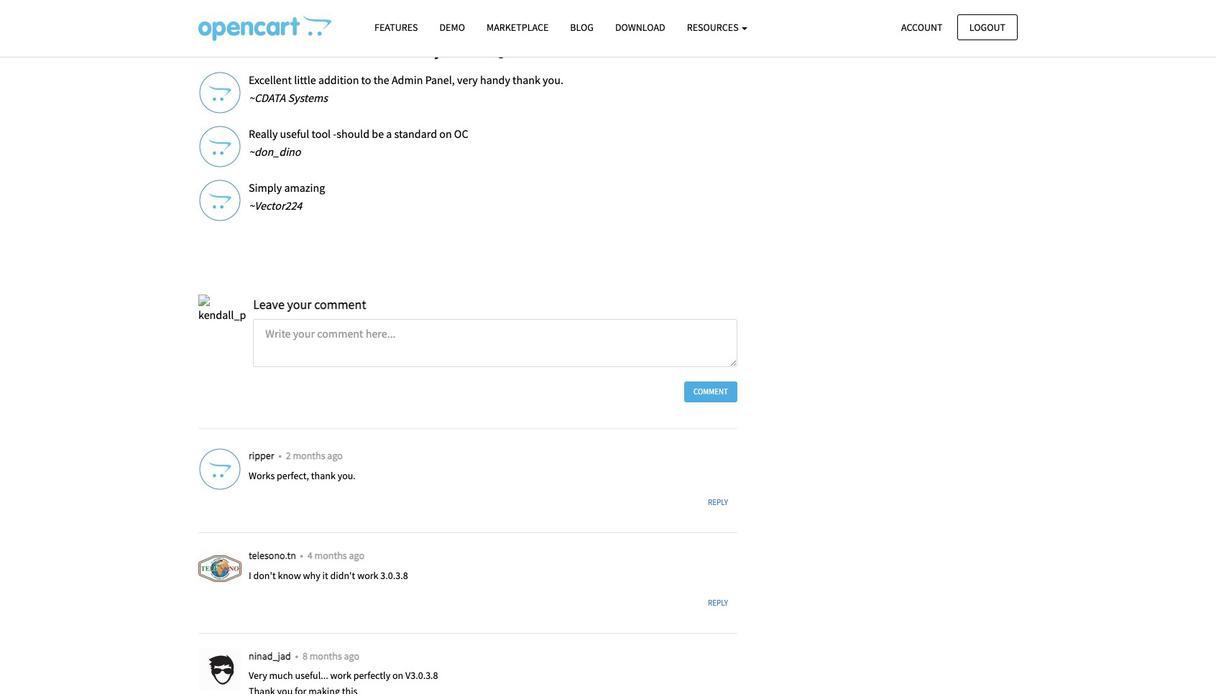 Task type: locate. For each thing, give the bounding box(es) containing it.
i
[[249, 569, 251, 582]]

1 vertical spatial admin
[[392, 73, 423, 87]]

very much useful... work perfectly on v3.0.3.8
[[249, 669, 438, 682]]

ago up works perfect, thank you.
[[327, 449, 343, 462]]

0 vertical spatial ago
[[327, 449, 343, 462]]

works perfect, thank you.
[[249, 469, 356, 482]]

months up i don't know why it didn't work 3.0.3.8
[[315, 550, 347, 563]]

2 reply button from the top
[[699, 593, 738, 613]]

ago for 2 months ago
[[327, 449, 343, 462]]

2 vertical spatial months
[[310, 650, 342, 663]]

very
[[457, 73, 478, 87]]

really useful tool -should be a standard on oc ~don_dino
[[249, 126, 469, 159]]

admin for quick
[[537, 38, 584, 60]]

account link
[[889, 14, 955, 40]]

1 horizontal spatial you.
[[543, 73, 564, 87]]

comment button
[[684, 382, 738, 402]]

1 vertical spatial reply button
[[699, 593, 738, 613]]

0 vertical spatial thank
[[513, 73, 541, 87]]

work right didn't
[[357, 569, 379, 582]]

should
[[337, 126, 370, 141]]

1 reply button from the top
[[699, 493, 738, 513]]

useful...
[[295, 669, 328, 682]]

admin inside excellent little addition to the admin panel, very handy thank you. ~cdata systems
[[392, 73, 423, 87]]

say
[[419, 38, 443, 60]]

1 vertical spatial months
[[315, 550, 347, 563]]

2
[[286, 449, 291, 462]]

ago up very much useful... work perfectly on v3.0.3.8
[[344, 650, 360, 663]]

blog
[[570, 21, 594, 34]]

-
[[333, 126, 337, 141]]

i don't know why it didn't work 3.0.3.8
[[249, 569, 408, 582]]

marketplace
[[487, 21, 549, 34]]

thank right handy at top left
[[513, 73, 541, 87]]

simply amazing ~vector224
[[249, 180, 325, 213]]

months right 2
[[293, 449, 325, 462]]

1 vertical spatial ago
[[349, 550, 365, 563]]

works
[[249, 469, 275, 482]]

download
[[615, 21, 666, 34]]

ago up didn't
[[349, 550, 365, 563]]

search
[[588, 38, 637, 60]]

didn't
[[330, 569, 355, 582]]

thank
[[513, 73, 541, 87], [311, 469, 336, 482]]

months right 8
[[310, 650, 342, 663]]

kendall_p image
[[198, 295, 246, 325]]

1 vertical spatial work
[[330, 669, 351, 682]]

you. down 2 months ago
[[338, 469, 356, 482]]

demo
[[440, 21, 465, 34]]

reply
[[708, 498, 728, 508], [708, 598, 728, 608]]

you.
[[543, 73, 564, 87], [338, 469, 356, 482]]

comment
[[314, 296, 366, 313]]

months for 2
[[293, 449, 325, 462]]

months
[[293, 449, 325, 462], [315, 550, 347, 563], [310, 650, 342, 663]]

1 vertical spatial reply
[[708, 598, 728, 608]]

don't
[[253, 569, 276, 582]]

you. right handy at top left
[[543, 73, 564, 87]]

useful
[[280, 126, 309, 141]]

0 vertical spatial on
[[439, 126, 452, 141]]

features
[[375, 21, 418, 34]]

really
[[249, 126, 278, 141]]

reply button for i don't know why it didn't work 3.0.3.8
[[699, 593, 738, 613]]

1 vertical spatial you.
[[338, 469, 356, 482]]

your
[[287, 296, 312, 313]]

thank inside excellent little addition to the admin panel, very handy thank you. ~cdata systems
[[513, 73, 541, 87]]

0 vertical spatial reply
[[708, 498, 728, 508]]

3.0.3.8
[[381, 569, 408, 582]]

1 horizontal spatial thank
[[513, 73, 541, 87]]

work
[[357, 569, 379, 582], [330, 669, 351, 682]]

2 months ago
[[286, 449, 343, 462]]

what
[[299, 38, 337, 60]]

ninad_jad image
[[198, 648, 242, 691]]

on left v3.0.3.8
[[393, 669, 404, 682]]

ago for 8 months ago
[[344, 650, 360, 663]]

tool
[[312, 126, 331, 141]]

excellent
[[249, 73, 292, 87]]

0 vertical spatial admin
[[537, 38, 584, 60]]

admin down blog
[[537, 38, 584, 60]]

much
[[269, 669, 293, 682]]

download link
[[605, 15, 676, 40]]

~vector224
[[249, 199, 302, 213]]

2 vertical spatial ago
[[344, 650, 360, 663]]

reply button
[[699, 493, 738, 513], [699, 593, 738, 613]]

on
[[439, 126, 452, 141], [393, 669, 404, 682]]

a
[[386, 126, 392, 141]]

cdata systems image
[[198, 71, 242, 114]]

demo link
[[429, 15, 476, 40]]

2 reply from the top
[[708, 598, 728, 608]]

ago
[[327, 449, 343, 462], [349, 550, 365, 563], [344, 650, 360, 663]]

work down the 8 months ago
[[330, 669, 351, 682]]

panel,
[[425, 73, 455, 87]]

reply for i don't know why it didn't work 3.0.3.8
[[708, 598, 728, 608]]

1 vertical spatial thank
[[311, 469, 336, 482]]

1 reply from the top
[[708, 498, 728, 508]]

1 vertical spatial on
[[393, 669, 404, 682]]

0 horizontal spatial admin
[[392, 73, 423, 87]]

why
[[303, 569, 320, 582]]

resources link
[[676, 15, 759, 40]]

0 vertical spatial reply button
[[699, 493, 738, 513]]

1 horizontal spatial on
[[439, 126, 452, 141]]

0 vertical spatial months
[[293, 449, 325, 462]]

know
[[278, 569, 301, 582]]

0 horizontal spatial thank
[[311, 469, 336, 482]]

admin
[[537, 38, 584, 60], [392, 73, 423, 87]]

0 vertical spatial work
[[357, 569, 379, 582]]

customers
[[340, 38, 415, 60]]

standard
[[394, 126, 437, 141]]

vector224 image
[[198, 179, 242, 222]]

on left oc
[[439, 126, 452, 141]]

0 vertical spatial you.
[[543, 73, 564, 87]]

1 horizontal spatial admin
[[537, 38, 584, 60]]

admin right the
[[392, 73, 423, 87]]

leave your comment
[[253, 296, 366, 313]]

resources
[[687, 21, 741, 34]]

thank down 2 months ago
[[311, 469, 336, 482]]

to
[[361, 73, 371, 87]]



Task type: vqa. For each thing, say whether or not it's contained in the screenshot.
right You
no



Task type: describe. For each thing, give the bounding box(es) containing it.
telesono.tn
[[249, 550, 298, 563]]

what customers say about quick admin search
[[299, 38, 637, 60]]

ripper image
[[198, 448, 242, 491]]

don_dino image
[[198, 125, 242, 168]]

very
[[249, 669, 267, 682]]

you. inside excellent little addition to the admin panel, very handy thank you. ~cdata systems
[[543, 73, 564, 87]]

1 horizontal spatial work
[[357, 569, 379, 582]]

reply button for works perfect, thank you.
[[699, 493, 738, 513]]

8
[[303, 650, 308, 663]]

it
[[322, 569, 328, 582]]

opencart - quick admin search image
[[198, 15, 331, 41]]

ninad_jad
[[249, 650, 293, 663]]

months for 4
[[315, 550, 347, 563]]

blog link
[[560, 15, 605, 40]]

v3.0.3.8
[[406, 669, 438, 682]]

ago for 4 months ago
[[349, 550, 365, 563]]

the
[[374, 73, 390, 87]]

about
[[446, 38, 489, 60]]

features link
[[364, 15, 429, 40]]

~don_dino
[[249, 145, 301, 159]]

telesono.tn image
[[198, 548, 242, 591]]

amazing
[[284, 180, 325, 195]]

months for 8
[[310, 650, 342, 663]]

Leave your comment text field
[[253, 319, 738, 367]]

0 horizontal spatial you.
[[338, 469, 356, 482]]

systems
[[288, 91, 328, 105]]

ripper
[[249, 449, 276, 462]]

on inside really useful tool -should be a standard on oc ~don_dino
[[439, 126, 452, 141]]

reply for works perfect, thank you.
[[708, 498, 728, 508]]

excellent little addition to the admin panel, very handy thank you. ~cdata systems
[[249, 73, 564, 105]]

be
[[372, 126, 384, 141]]

admin for the
[[392, 73, 423, 87]]

leave
[[253, 296, 285, 313]]

addition
[[318, 73, 359, 87]]

marketplace link
[[476, 15, 560, 40]]

little
[[294, 73, 316, 87]]

4
[[308, 550, 313, 563]]

simply
[[249, 180, 282, 195]]

account
[[902, 20, 943, 33]]

comment
[[694, 387, 728, 397]]

logout
[[970, 20, 1006, 33]]

oc
[[454, 126, 469, 141]]

0 horizontal spatial work
[[330, 669, 351, 682]]

logout link
[[958, 14, 1018, 40]]

8 months ago
[[303, 650, 360, 663]]

~cdata
[[249, 91, 286, 105]]

quick
[[492, 38, 534, 60]]

4 months ago
[[308, 550, 365, 563]]

perfectly
[[354, 669, 391, 682]]

handy
[[480, 73, 510, 87]]

perfect,
[[277, 469, 309, 482]]

0 horizontal spatial on
[[393, 669, 404, 682]]



